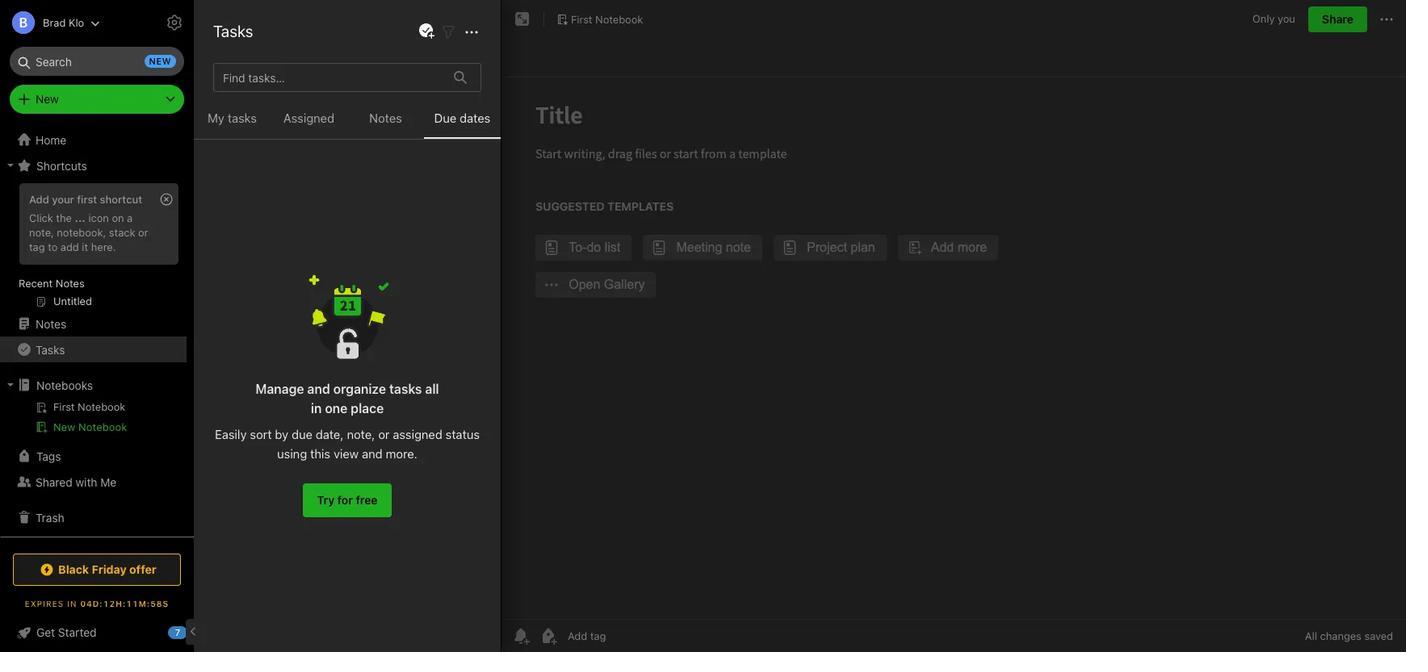 Task type: vqa. For each thing, say whether or not it's contained in the screenshot.
Click to collapse icon
yes



Task type: describe. For each thing, give the bounding box(es) containing it.
expires in 04d:12h:11m:58s
[[25, 599, 169, 609]]

click the ...
[[29, 212, 86, 225]]

recent notes
[[19, 277, 85, 290]]

new task image
[[417, 22, 436, 41]]

stack
[[109, 226, 135, 239]]

notebooks
[[36, 378, 93, 392]]

note, inside icon on a note, notebook, stack or tag to add it here.
[[29, 226, 54, 239]]

home link
[[0, 127, 194, 153]]

brad
[[43, 16, 66, 29]]

More actions and view options field
[[458, 21, 481, 42]]

click
[[29, 212, 53, 225]]

note, inside easily sort by due date, note, or assigned status using this view and more.
[[347, 427, 375, 442]]

0 vertical spatial tasks
[[213, 22, 253, 40]]

place
[[351, 401, 384, 416]]

shortcut
[[100, 193, 142, 206]]

Note Editor text field
[[502, 78, 1406, 620]]

assigned
[[284, 111, 334, 125]]

here.
[[91, 241, 116, 254]]

dates
[[460, 111, 491, 125]]

new button
[[10, 85, 184, 114]]

more actions and view options image
[[462, 22, 481, 42]]

to
[[48, 241, 58, 254]]

date,
[[316, 427, 344, 442]]

or for stack
[[138, 226, 148, 239]]

organize
[[333, 382, 386, 397]]

you
[[1278, 12, 1296, 25]]

try for free
[[317, 494, 378, 507]]

notebook for new notebook
[[78, 421, 127, 434]]

sort
[[250, 427, 272, 442]]

easily
[[215, 427, 247, 442]]

get started
[[36, 626, 97, 640]]

tag
[[29, 241, 45, 254]]

this
[[310, 447, 330, 461]]

only
[[1253, 12, 1275, 25]]

click to collapse image
[[188, 623, 200, 642]]

friday
[[92, 563, 127, 577]]

tasks inside the manage and organize tasks all in one place
[[389, 382, 422, 397]]

new
[[149, 56, 171, 66]]

my tasks
[[208, 111, 257, 125]]

tasks button
[[0, 337, 187, 363]]

manage
[[256, 382, 304, 397]]

view
[[334, 447, 359, 461]]

and inside easily sort by due date, note, or assigned status using this view and more.
[[362, 447, 383, 461]]

trash link
[[0, 505, 187, 531]]

get
[[36, 626, 55, 640]]

add
[[29, 193, 49, 206]]

new notebook button
[[0, 418, 187, 437]]

free
[[356, 494, 378, 507]]

notes inside button
[[369, 111, 402, 125]]

note
[[221, 50, 245, 64]]

add your first shortcut
[[29, 193, 142, 206]]

notes inside group
[[56, 277, 85, 290]]

shortcuts
[[36, 159, 87, 172]]

assigned button
[[271, 108, 347, 139]]

share button
[[1309, 6, 1368, 32]]

with
[[76, 475, 97, 489]]

note window element
[[502, 0, 1406, 653]]

manage and organize tasks all in one place
[[256, 382, 439, 416]]

black friday offer button
[[13, 554, 181, 586]]

changes
[[1320, 630, 1362, 643]]

untitled
[[215, 92, 257, 106]]

by
[[275, 427, 288, 442]]

...
[[75, 212, 86, 225]]

share
[[1322, 12, 1354, 26]]

one
[[325, 401, 348, 416]]

for
[[338, 494, 353, 507]]

due
[[434, 111, 457, 125]]

settings image
[[165, 13, 184, 32]]

add a reminder image
[[511, 627, 531, 646]]

notebooks link
[[0, 372, 187, 398]]

notes link
[[0, 311, 187, 337]]

tags button
[[0, 444, 187, 469]]

Filter tasks field
[[439, 21, 458, 42]]

due
[[292, 427, 313, 442]]

easily sort by due date, note, or assigned status using this view and more.
[[215, 427, 480, 461]]

klo
[[69, 16, 84, 29]]

new notebook
[[53, 421, 127, 434]]

Account field
[[0, 6, 100, 39]]

Search text field
[[21, 47, 173, 76]]

assigned
[[393, 427, 442, 442]]



Task type: locate. For each thing, give the bounding box(es) containing it.
0 horizontal spatial note,
[[29, 226, 54, 239]]

all
[[1305, 630, 1318, 643]]

tasks
[[213, 22, 253, 40], [36, 343, 65, 357]]

on
[[112, 212, 124, 225]]

or for note,
[[378, 427, 390, 442]]

or inside icon on a note, notebook, stack or tag to add it here.
[[138, 226, 148, 239]]

04d:12h:11m:58s
[[80, 599, 169, 609]]

tree containing home
[[0, 127, 194, 540]]

1 horizontal spatial note,
[[347, 427, 375, 442]]

tasks inside button
[[36, 343, 65, 357]]

1 horizontal spatial tasks
[[389, 382, 422, 397]]

0 vertical spatial new
[[36, 92, 59, 106]]

1 note
[[213, 50, 245, 64]]

notebook,
[[57, 226, 106, 239]]

7
[[175, 628, 180, 638]]

group
[[0, 179, 187, 317]]

first
[[571, 13, 593, 26]]

and up in at the left of page
[[307, 382, 330, 397]]

notebook up tags button
[[78, 421, 127, 434]]

my
[[208, 111, 224, 125]]

untitled button
[[194, 78, 501, 174]]

note, up view
[[347, 427, 375, 442]]

or inside easily sort by due date, note, or assigned status using this view and more.
[[378, 427, 390, 442]]

new up 'tags'
[[53, 421, 75, 434]]

tasks inside button
[[228, 111, 257, 125]]

tasks down untitled at top left
[[228, 111, 257, 125]]

1 vertical spatial tasks
[[36, 343, 65, 357]]

or right stack
[[138, 226, 148, 239]]

recent
[[19, 277, 53, 290]]

0 horizontal spatial or
[[138, 226, 148, 239]]

shared
[[36, 475, 72, 489]]

notebook right the first
[[595, 13, 643, 26]]

0 horizontal spatial and
[[307, 382, 330, 397]]

tasks left all
[[389, 382, 422, 397]]

notebook
[[595, 13, 643, 26], [78, 421, 127, 434]]

all
[[425, 382, 439, 397]]

first notebook button
[[551, 8, 649, 31]]

add
[[60, 241, 79, 254]]

due dates
[[434, 111, 491, 125]]

my tasks button
[[194, 108, 271, 139]]

shared with me link
[[0, 469, 187, 495]]

notes right recent
[[56, 277, 85, 290]]

saved
[[1365, 630, 1394, 643]]

new up home
[[36, 92, 59, 106]]

me
[[100, 475, 117, 489]]

your
[[52, 193, 74, 206]]

expand notebooks image
[[4, 379, 17, 392]]

shared with me
[[36, 475, 117, 489]]

home
[[36, 133, 66, 147]]

0 vertical spatial tasks
[[228, 111, 257, 125]]

more.
[[386, 447, 418, 461]]

1 vertical spatial or
[[378, 427, 390, 442]]

new inside popup button
[[36, 92, 59, 106]]

Help and Learning task checklist field
[[0, 620, 194, 646]]

note,
[[29, 226, 54, 239], [347, 427, 375, 442]]

or up more.
[[378, 427, 390, 442]]

expires
[[25, 599, 64, 609]]

1 horizontal spatial tasks
[[213, 22, 253, 40]]

brad klo
[[43, 16, 84, 29]]

and
[[307, 382, 330, 397], [362, 447, 383, 461]]

tasks up note
[[213, 22, 253, 40]]

0 vertical spatial note,
[[29, 226, 54, 239]]

and right view
[[362, 447, 383, 461]]

0 vertical spatial notebook
[[595, 13, 643, 26]]

icon on a note, notebook, stack or tag to add it here.
[[29, 212, 148, 254]]

it
[[82, 241, 88, 254]]

tree
[[0, 127, 194, 540]]

new inside button
[[53, 421, 75, 434]]

tags
[[36, 450, 61, 463]]

try
[[317, 494, 335, 507]]

trash
[[36, 511, 64, 525]]

new for new
[[36, 92, 59, 106]]

1 horizontal spatial or
[[378, 427, 390, 442]]

new for new notebook
[[53, 421, 75, 434]]

Find tasks… text field
[[216, 64, 444, 91]]

notebook for first notebook
[[595, 13, 643, 26]]

expand note image
[[513, 10, 532, 29]]

0 vertical spatial and
[[307, 382, 330, 397]]

try for free button
[[303, 484, 391, 518]]

new
[[36, 92, 59, 106], [53, 421, 75, 434]]

first
[[77, 193, 97, 206]]

or
[[138, 226, 148, 239], [378, 427, 390, 442]]

notes up note
[[229, 16, 273, 35]]

1 horizontal spatial and
[[362, 447, 383, 461]]

in
[[311, 401, 322, 416]]

black
[[58, 563, 89, 577]]

1 vertical spatial tasks
[[389, 382, 422, 397]]

0 horizontal spatial notebook
[[78, 421, 127, 434]]

0 horizontal spatial tasks
[[36, 343, 65, 357]]

0 horizontal spatial tasks
[[228, 111, 257, 125]]

black friday offer
[[58, 563, 157, 577]]

0 vertical spatial or
[[138, 226, 148, 239]]

note, down click
[[29, 226, 54, 239]]

notes button
[[347, 108, 424, 139]]

the
[[56, 212, 72, 225]]

shortcuts button
[[0, 153, 187, 179]]

started
[[58, 626, 97, 640]]

filter tasks image
[[439, 22, 458, 42]]

new notebook group
[[0, 398, 187, 444]]

icon
[[88, 212, 109, 225]]

add tag image
[[539, 627, 558, 646]]

1 vertical spatial and
[[362, 447, 383, 461]]

first notebook
[[571, 13, 643, 26]]

1 horizontal spatial notebook
[[595, 13, 643, 26]]

notebook inside button
[[595, 13, 643, 26]]

1 vertical spatial note,
[[347, 427, 375, 442]]

notes down recent notes
[[36, 317, 66, 331]]

tasks up notebooks
[[36, 343, 65, 357]]

notes left due
[[369, 111, 402, 125]]

and inside the manage and organize tasks all in one place
[[307, 382, 330, 397]]

offer
[[129, 563, 157, 577]]

status
[[446, 427, 480, 442]]

all changes saved
[[1305, 630, 1394, 643]]

a
[[127, 212, 133, 225]]

notebook inside button
[[78, 421, 127, 434]]

group containing add your first shortcut
[[0, 179, 187, 317]]

due dates button
[[424, 108, 501, 139]]

1 vertical spatial new
[[53, 421, 75, 434]]

1
[[213, 50, 218, 64]]

using
[[277, 447, 307, 461]]

1 vertical spatial notebook
[[78, 421, 127, 434]]

new search field
[[21, 47, 176, 76]]

notes inside "link"
[[36, 317, 66, 331]]

in
[[67, 599, 77, 609]]



